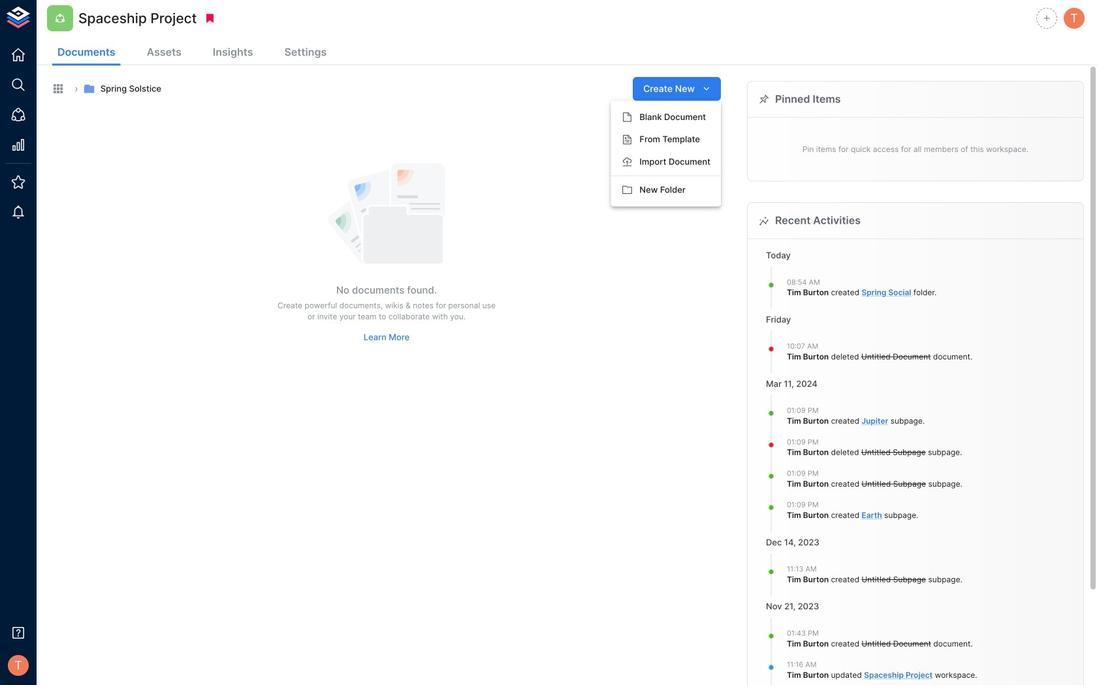 Task type: describe. For each thing, give the bounding box(es) containing it.
remove bookmark image
[[204, 12, 216, 24]]



Task type: vqa. For each thing, say whether or not it's contained in the screenshot.
REMOVE BOOKMARK image
yes



